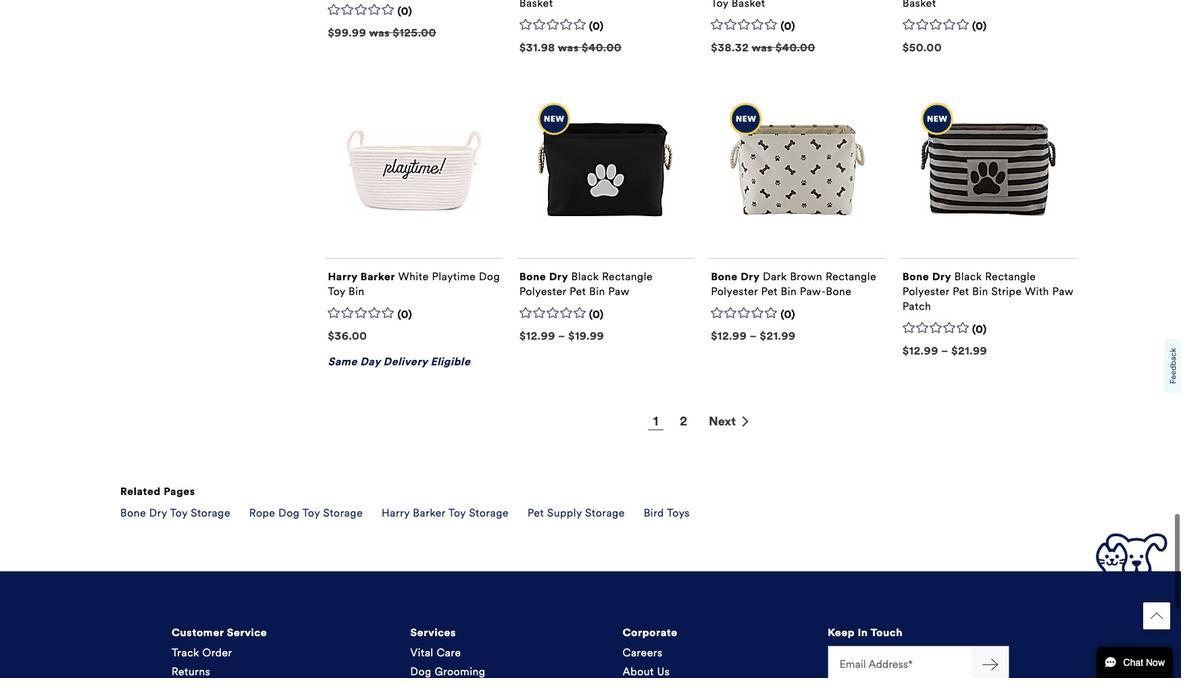 Task type: describe. For each thing, give the bounding box(es) containing it.
submit email address image
[[982, 657, 998, 673]]

toy for rope dog toy storage
[[302, 507, 320, 520]]

service
[[227, 626, 267, 639]]

$99.99
[[328, 26, 366, 39]]

pet inside dark brown rectangle polyester pet bin paw-bone
[[761, 285, 778, 298]]

polyester for black rectangle polyester pet bin stripe with paw patch
[[903, 285, 950, 298]]

supply
[[547, 507, 582, 520]]

pet inside black rectangle polyester pet bin paw
[[570, 285, 586, 298]]

pet inside "black rectangle polyester pet bin stripe with paw patch"
[[953, 285, 969, 298]]

rope dog toy storage link
[[249, 507, 363, 520]]

corporate
[[623, 626, 678, 639]]

pet supply storage link
[[528, 507, 625, 520]]

vital
[[410, 647, 434, 660]]

dry for dark brown rectangle polyester pet bin paw-bone
[[741, 270, 760, 283]]

rectangle for black rectangle polyester pet bin paw
[[602, 270, 653, 283]]

$50.00
[[903, 41, 942, 54]]

bin for white playtime dog toy bin
[[349, 285, 365, 298]]

polyester for black rectangle polyester pet bin paw
[[519, 285, 566, 298]]

rope
[[249, 507, 275, 520]]

$12.99 – $21.99 for polyester
[[711, 330, 796, 343]]

$40.00 for $31.98 was $40.00
[[582, 41, 622, 54]]

careers
[[623, 647, 663, 660]]

1
[[653, 414, 658, 429]]

customer
[[172, 626, 224, 639]]

$12.99 – $19.99
[[519, 330, 604, 343]]

– for dark brown rectangle polyester pet bin paw-bone
[[750, 330, 757, 343]]

paw-
[[800, 285, 826, 298]]

paw inside black rectangle polyester pet bin paw
[[608, 285, 630, 298]]

playtime
[[432, 270, 476, 283]]

rope dog toy storage
[[249, 507, 363, 520]]

was for $38.32
[[752, 41, 773, 54]]

patch
[[903, 300, 931, 313]]

barker for harry barker
[[361, 270, 395, 283]]

1 link
[[643, 413, 669, 430]]

track
[[172, 647, 199, 660]]

$40.00 for $38.32 was $40.00
[[776, 41, 815, 54]]

$38.32 was $40.00
[[711, 41, 815, 54]]

bone dry for dark brown rectangle polyester pet bin paw-bone
[[711, 270, 760, 283]]

day
[[360, 355, 380, 368]]

toy for bone dry toy storage
[[170, 507, 188, 520]]

storage for harry barker toy storage
[[469, 507, 509, 520]]

next
[[709, 414, 736, 429]]

white playtime dog toy bin
[[328, 270, 500, 298]]

bin inside dark brown rectangle polyester pet bin paw-bone
[[781, 285, 797, 298]]

harry barker toy storage
[[382, 507, 509, 520]]

bone for black rectangle polyester pet bin paw
[[519, 270, 546, 283]]

black rectangle polyester pet bin stripe with paw patch
[[903, 270, 1074, 313]]

rectangle inside dark brown rectangle polyester pet bin paw-bone
[[826, 270, 877, 283]]

styled arrow button link
[[1143, 603, 1170, 630]]

with
[[1025, 285, 1049, 298]]

– for black rectangle polyester pet bin paw
[[558, 330, 565, 343]]

from $12.99 up to $21.99 element for polyester
[[711, 330, 796, 343]]

black rectangle polyester pet bin paw
[[519, 270, 653, 298]]

order
[[202, 647, 232, 660]]

bone dry toy storage
[[120, 507, 230, 520]]

dry for black rectangle polyester pet bin stripe with paw patch
[[932, 270, 951, 283]]

$38.32
[[711, 41, 749, 54]]

care
[[437, 647, 461, 660]]

$12.99 for black rectangle polyester pet bin paw
[[519, 330, 555, 343]]

bone dry for black rectangle polyester pet bin paw
[[519, 270, 568, 283]]

services
[[410, 626, 456, 639]]

bird
[[644, 507, 664, 520]]

scroll to top image
[[1151, 610, 1163, 622]]

dark brown rectangle polyester pet bin paw-bone
[[711, 270, 877, 298]]



Task type: vqa. For each thing, say whether or not it's contained in the screenshot.


Task type: locate. For each thing, give the bounding box(es) containing it.
paw inside "black rectangle polyester pet bin stripe with paw patch"
[[1052, 285, 1074, 298]]

bone dry for black rectangle polyester pet bin stripe with paw patch
[[903, 270, 951, 283]]

2 link
[[669, 413, 698, 430]]

$12.99 for dark brown rectangle polyester pet bin paw-bone
[[711, 330, 747, 343]]

bone dry toy storage link
[[120, 507, 230, 520]]

$21.99 for bin
[[952, 345, 987, 357]]

vital care link
[[410, 647, 461, 660]]

0 horizontal spatial $40.00
[[582, 41, 622, 54]]

same day delivery eligible
[[328, 355, 470, 368]]

bin down dark
[[781, 285, 797, 298]]

harry barker toy storage link
[[382, 507, 509, 520]]

2 polyester from the left
[[711, 285, 758, 298]]

1 bone dry from the left
[[519, 270, 568, 283]]

1 $40.00 from the left
[[582, 41, 622, 54]]

vital care
[[410, 647, 461, 660]]

0 horizontal spatial –
[[558, 330, 565, 343]]

$40.00 right $38.32
[[776, 41, 815, 54]]

barker for harry barker toy storage
[[413, 507, 446, 520]]

black for paw
[[571, 270, 599, 283]]

4 storage from the left
[[585, 507, 625, 520]]

0 horizontal spatial black
[[571, 270, 599, 283]]

black
[[571, 270, 599, 283], [955, 270, 982, 283]]

black for stripe
[[955, 270, 982, 283]]

1 black from the left
[[571, 270, 599, 283]]

3 rectangle from the left
[[985, 270, 1036, 283]]

rectangle
[[602, 270, 653, 283], [826, 270, 877, 283], [985, 270, 1036, 283]]

3 storage from the left
[[469, 507, 509, 520]]

1 horizontal spatial $12.99 – $21.99
[[903, 345, 987, 357]]

customer service
[[172, 626, 267, 639]]

1 horizontal spatial dog
[[479, 270, 500, 283]]

from $12.99 up to $21.99 element
[[711, 330, 796, 343], [903, 345, 987, 357]]

dog right playtime on the top left
[[479, 270, 500, 283]]

track order
[[172, 647, 232, 660]]

1 vertical spatial dog
[[278, 507, 300, 520]]

1 polyester from the left
[[519, 285, 566, 298]]

$21.99 for pet
[[760, 330, 796, 343]]

black inside "black rectangle polyester pet bin stripe with paw patch"
[[955, 270, 982, 283]]

same
[[328, 355, 357, 368]]

2 horizontal spatial was
[[752, 41, 773, 54]]

arrow right 12 button
[[972, 646, 1010, 678]]

harry for harry barker
[[328, 270, 358, 283]]

$31.98
[[519, 41, 555, 54]]

$21.99 down dark brown rectangle polyester pet bin paw-bone
[[760, 330, 796, 343]]

3 bone dry from the left
[[903, 270, 951, 283]]

0 vertical spatial from $12.99 up to $21.99 element
[[711, 330, 796, 343]]

toys
[[667, 507, 690, 520]]

$19.99
[[568, 330, 604, 343]]

toy inside white playtime dog toy bin
[[328, 285, 346, 298]]

1 bin from the left
[[349, 285, 365, 298]]

0 horizontal spatial from $12.99 up to $21.99 element
[[711, 330, 796, 343]]

0 horizontal spatial was
[[369, 26, 390, 39]]

bone dry left dark
[[711, 270, 760, 283]]

0 vertical spatial $21.99
[[760, 330, 796, 343]]

was
[[369, 26, 390, 39], [558, 41, 579, 54], [752, 41, 773, 54]]

pet supply storage
[[528, 507, 625, 520]]

bird toys
[[644, 507, 690, 520]]

1 rectangle from the left
[[602, 270, 653, 283]]

track order link
[[172, 647, 232, 660]]

was right $31.98
[[558, 41, 579, 54]]

bin inside white playtime dog toy bin
[[349, 285, 365, 298]]

in
[[858, 626, 868, 639]]

3 bin from the left
[[781, 285, 797, 298]]

$31.98 was $40.00
[[519, 41, 622, 54]]

None email field
[[828, 646, 972, 678]]

bone inside dark brown rectangle polyester pet bin paw-bone
[[826, 285, 852, 298]]

toy
[[328, 285, 346, 298], [170, 507, 188, 520], [302, 507, 320, 520], [448, 507, 466, 520]]

bone
[[519, 270, 546, 283], [711, 270, 738, 283], [903, 270, 929, 283], [826, 285, 852, 298], [120, 507, 146, 520]]

dog inside white playtime dog toy bin
[[479, 270, 500, 283]]

0 horizontal spatial $12.99 – $21.99
[[711, 330, 796, 343]]

1 storage from the left
[[191, 507, 230, 520]]

pet left the 'stripe'
[[953, 285, 969, 298]]

1 horizontal spatial –
[[750, 330, 757, 343]]

was for $31.98
[[558, 41, 579, 54]]

was for $99.99
[[369, 26, 390, 39]]

1 horizontal spatial bone dry
[[711, 270, 760, 283]]

$12.99 – $21.99
[[711, 330, 796, 343], [903, 345, 987, 357]]

3 polyester from the left
[[903, 285, 950, 298]]

1 paw from the left
[[608, 285, 630, 298]]

bone dry up $12.99 – $19.99
[[519, 270, 568, 283]]

bin down harry barker
[[349, 285, 365, 298]]

4 bin from the left
[[972, 285, 988, 298]]

polyester inside "black rectangle polyester pet bin stripe with paw patch"
[[903, 285, 950, 298]]

delivery
[[383, 355, 428, 368]]

1 horizontal spatial from $12.99 up to $21.99 element
[[903, 345, 987, 357]]

rectangle inside "black rectangle polyester pet bin stripe with paw patch"
[[985, 270, 1036, 283]]

2 rectangle from the left
[[826, 270, 877, 283]]

$12.99 – $21.99 down patch
[[903, 345, 987, 357]]

dry
[[549, 270, 568, 283], [741, 270, 760, 283], [932, 270, 951, 283], [149, 507, 167, 520]]

storage for rope dog toy storage
[[323, 507, 363, 520]]

$36.00
[[328, 330, 367, 343]]

$12.99 – $21.99 for pet
[[903, 345, 987, 357]]

1 horizontal spatial harry
[[382, 507, 410, 520]]

1 horizontal spatial was
[[558, 41, 579, 54]]

bin up $19.99
[[589, 285, 605, 298]]

polyester inside dark brown rectangle polyester pet bin paw-bone
[[711, 285, 758, 298]]

pet left supply
[[528, 507, 544, 520]]

0 horizontal spatial barker
[[361, 270, 395, 283]]

1 horizontal spatial rectangle
[[826, 270, 877, 283]]

bone for dark brown rectangle polyester pet bin paw-bone
[[711, 270, 738, 283]]

1 vertical spatial from $12.99 up to $21.99 element
[[903, 345, 987, 357]]

0 horizontal spatial polyester
[[519, 285, 566, 298]]

2 horizontal spatial rectangle
[[985, 270, 1036, 283]]

–
[[558, 330, 565, 343], [750, 330, 757, 343], [941, 345, 949, 357]]

0 horizontal spatial $21.99
[[760, 330, 796, 343]]

1 horizontal spatial barker
[[413, 507, 446, 520]]

1 vertical spatial $12.99 – $21.99
[[903, 345, 987, 357]]

dry for black rectangle polyester pet bin paw
[[549, 270, 568, 283]]

2 horizontal spatial $12.99
[[903, 345, 938, 357]]

0 horizontal spatial bone dry
[[519, 270, 568, 283]]

bin for black rectangle polyester pet bin stripe with paw patch
[[972, 285, 988, 298]]

bin inside "black rectangle polyester pet bin stripe with paw patch"
[[972, 285, 988, 298]]

harry
[[328, 270, 358, 283], [382, 507, 410, 520]]

pet down dark
[[761, 285, 778, 298]]

touch
[[871, 626, 903, 639]]

2 horizontal spatial –
[[941, 345, 949, 357]]

bin for black rectangle polyester pet bin paw
[[589, 285, 605, 298]]

1 horizontal spatial $12.99
[[711, 330, 747, 343]]

keep in touch
[[828, 626, 903, 639]]

pages
[[164, 485, 195, 498]]

0 reviews element
[[397, 5, 412, 19], [589, 20, 604, 34], [781, 20, 796, 34], [972, 20, 987, 34], [397, 308, 412, 322], [589, 308, 604, 322], [781, 308, 796, 322], [972, 323, 987, 337]]

1 horizontal spatial $40.00
[[776, 41, 815, 54]]

pet
[[570, 285, 586, 298], [761, 285, 778, 298], [953, 285, 969, 298], [528, 507, 544, 520]]

was right $38.32
[[752, 41, 773, 54]]

stripe
[[991, 285, 1022, 298]]

1 horizontal spatial polyester
[[711, 285, 758, 298]]

dark
[[763, 270, 787, 283]]

keep
[[828, 626, 855, 639]]

storage
[[191, 507, 230, 520], [323, 507, 363, 520], [469, 507, 509, 520], [585, 507, 625, 520]]

2 bone dry from the left
[[711, 270, 760, 283]]

$125.00
[[393, 26, 436, 39]]

2 horizontal spatial bone dry
[[903, 270, 951, 283]]

$40.00
[[582, 41, 622, 54], [776, 41, 815, 54]]

dog
[[479, 270, 500, 283], [278, 507, 300, 520]]

0 vertical spatial barker
[[361, 270, 395, 283]]

1 horizontal spatial paw
[[1052, 285, 1074, 298]]

$99.99 was $125.00
[[328, 26, 436, 39]]

2 bin from the left
[[589, 285, 605, 298]]

2 black from the left
[[955, 270, 982, 283]]

eligible
[[431, 355, 470, 368]]

bin left the 'stripe'
[[972, 285, 988, 298]]

0 vertical spatial $12.99 – $21.99
[[711, 330, 796, 343]]

bin inside black rectangle polyester pet bin paw
[[589, 285, 605, 298]]

black inside black rectangle polyester pet bin paw
[[571, 270, 599, 283]]

from $12.99 up to $21.99 element down patch
[[903, 345, 987, 357]]

0 horizontal spatial harry
[[328, 270, 358, 283]]

2 storage from the left
[[323, 507, 363, 520]]

paw
[[608, 285, 630, 298], [1052, 285, 1074, 298]]

1 vertical spatial $21.99
[[952, 345, 987, 357]]

0 horizontal spatial paw
[[608, 285, 630, 298]]

1 vertical spatial harry
[[382, 507, 410, 520]]

from $12.99 up to $19.99 element
[[519, 330, 604, 343]]

0 vertical spatial harry
[[328, 270, 358, 283]]

$40.00 right $31.98
[[582, 41, 622, 54]]

brown
[[790, 270, 823, 283]]

storage for bone dry toy storage
[[191, 507, 230, 520]]

related pages
[[120, 485, 195, 498]]

$21.99 down "black rectangle polyester pet bin stripe with paw patch"
[[952, 345, 987, 357]]

$21.99
[[760, 330, 796, 343], [952, 345, 987, 357]]

2 $40.00 from the left
[[776, 41, 815, 54]]

dog right "rope"
[[278, 507, 300, 520]]

careers link
[[623, 647, 663, 660]]

related
[[120, 485, 161, 498]]

– for black rectangle polyester pet bin stripe with paw patch
[[941, 345, 949, 357]]

polyester
[[519, 285, 566, 298], [711, 285, 758, 298], [903, 285, 950, 298]]

bone for black rectangle polyester pet bin stripe with paw patch
[[903, 270, 929, 283]]

white
[[398, 270, 429, 283]]

barker
[[361, 270, 395, 283], [413, 507, 446, 520]]

was right $99.99
[[369, 26, 390, 39]]

0 horizontal spatial rectangle
[[602, 270, 653, 283]]

$12.99 for black rectangle polyester pet bin stripe with paw patch
[[903, 345, 938, 357]]

harry for harry barker toy storage
[[382, 507, 410, 520]]

0 horizontal spatial $12.99
[[519, 330, 555, 343]]

$12.99
[[519, 330, 555, 343], [711, 330, 747, 343], [903, 345, 938, 357]]

from $12.99 up to $21.99 element for pet
[[903, 345, 987, 357]]

bird toys link
[[644, 507, 690, 520]]

rectangle inside black rectangle polyester pet bin paw
[[602, 270, 653, 283]]

icon angle right 2 image
[[741, 416, 749, 427]]

from $12.99 up to $21.99 element down dark
[[711, 330, 796, 343]]

bone dry up patch
[[903, 270, 951, 283]]

2
[[680, 414, 687, 429]]

1 horizontal spatial $21.99
[[952, 345, 987, 357]]

bin
[[349, 285, 365, 298], [589, 285, 605, 298], [781, 285, 797, 298], [972, 285, 988, 298]]

polyester inside black rectangle polyester pet bin paw
[[519, 285, 566, 298]]

1 horizontal spatial black
[[955, 270, 982, 283]]

2 horizontal spatial polyester
[[903, 285, 950, 298]]

bone dry
[[519, 270, 568, 283], [711, 270, 760, 283], [903, 270, 951, 283]]

(0)
[[397, 5, 412, 18], [589, 20, 604, 33], [781, 20, 796, 33], [972, 20, 987, 33], [397, 308, 412, 321], [589, 308, 604, 321], [781, 308, 796, 321], [972, 323, 987, 336]]

rectangle for black rectangle polyester pet bin stripe with paw patch
[[985, 270, 1036, 283]]

toy for harry barker toy storage
[[448, 507, 466, 520]]

0 horizontal spatial dog
[[278, 507, 300, 520]]

2 paw from the left
[[1052, 285, 1074, 298]]

$12.99 – $21.99 down dark
[[711, 330, 796, 343]]

1 vertical spatial barker
[[413, 507, 446, 520]]

0 vertical spatial dog
[[479, 270, 500, 283]]

pet up $19.99
[[570, 285, 586, 298]]

harry barker
[[328, 270, 395, 283]]



